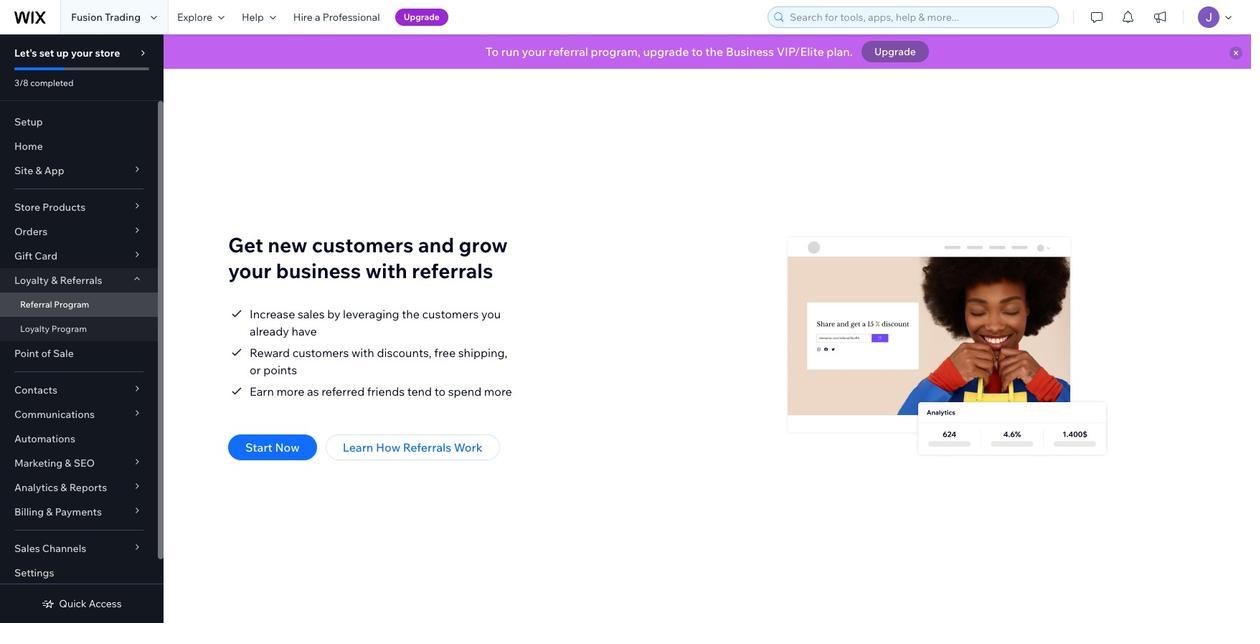 Task type: describe. For each thing, give the bounding box(es) containing it.
get new customers and grow your business with referrals
[[228, 232, 508, 283]]

learn how referrals work link
[[326, 435, 500, 460]]

reward
[[250, 346, 290, 360]]

site & app
[[14, 164, 64, 177]]

increase sales by leveraging the customers you already have reward customers with discounts, free shipping, or points earn more as referred friends tend to spend more
[[250, 307, 512, 399]]

professional
[[323, 11, 380, 24]]

quick
[[59, 598, 87, 611]]

home
[[14, 140, 43, 153]]

2 vertical spatial customers
[[293, 346, 349, 360]]

upgrade for top the upgrade button
[[404, 11, 440, 22]]

sales channels button
[[0, 537, 158, 561]]

new
[[268, 232, 307, 257]]

as
[[307, 384, 319, 399]]

friends
[[367, 384, 405, 399]]

with inside increase sales by leveraging the customers you already have reward customers with discounts, free shipping, or points earn more as referred friends tend to spend more
[[352, 346, 374, 360]]

point
[[14, 347, 39, 360]]

setup link
[[0, 110, 158, 134]]

& for marketing
[[65, 457, 71, 470]]

automations link
[[0, 427, 158, 451]]

or
[[250, 363, 261, 377]]

loyalty for loyalty & referrals
[[14, 274, 49, 287]]

upgrade button inside to run your referral program, upgrade to the business vip/elite plan. alert
[[862, 41, 929, 62]]

earn
[[250, 384, 274, 399]]

to
[[486, 44, 499, 59]]

sales
[[14, 543, 40, 555]]

loyalty & referrals button
[[0, 268, 158, 293]]

marketing & seo button
[[0, 451, 158, 476]]

and
[[418, 232, 454, 257]]

store
[[14, 201, 40, 214]]

loyalty program
[[20, 324, 87, 334]]

let's
[[14, 47, 37, 60]]

completed
[[30, 78, 74, 88]]

help button
[[233, 0, 285, 34]]

gift card
[[14, 250, 58, 263]]

billing
[[14, 506, 44, 519]]

referral program
[[20, 299, 89, 310]]

seo
[[74, 457, 95, 470]]

access
[[89, 598, 122, 611]]

3/8
[[14, 78, 28, 88]]

trading
[[105, 11, 141, 24]]

business
[[276, 258, 361, 283]]

to inside to run your referral program, upgrade to the business vip/elite plan. alert
[[692, 44, 703, 59]]

analytics
[[14, 482, 58, 494]]

the inside increase sales by leveraging the customers you already have reward customers with discounts, free shipping, or points earn more as referred friends tend to spend more
[[402, 307, 420, 321]]

app
[[44, 164, 64, 177]]

your inside alert
[[522, 44, 546, 59]]

loyalty for loyalty program
[[20, 324, 50, 334]]

orders
[[14, 225, 48, 238]]

referrals
[[412, 258, 493, 283]]

spend
[[448, 384, 482, 399]]

customers inside get new customers and grow your business with referrals
[[312, 232, 414, 257]]

a
[[315, 11, 321, 24]]

help
[[242, 11, 264, 24]]

sales
[[298, 307, 325, 321]]

analytics & reports button
[[0, 476, 158, 500]]

card
[[35, 250, 58, 263]]

2 more from the left
[[484, 384, 512, 399]]

plan.
[[827, 44, 853, 59]]

with inside get new customers and grow your business with referrals
[[366, 258, 407, 283]]

loyalty & referrals
[[14, 274, 102, 287]]

referral program link
[[0, 293, 158, 317]]

grow
[[459, 232, 508, 257]]

referred
[[322, 384, 365, 399]]

fusion
[[71, 11, 102, 24]]

gift card button
[[0, 244, 158, 268]]

communications
[[14, 408, 95, 421]]

reports
[[69, 482, 107, 494]]

to run your referral program, upgrade to the business vip/elite plan. alert
[[164, 34, 1251, 69]]

marketing & seo
[[14, 457, 95, 470]]

hire
[[293, 11, 313, 24]]

to run your referral program, upgrade to the business vip/elite plan.
[[486, 44, 853, 59]]

orders button
[[0, 220, 158, 244]]

referrals for how
[[403, 440, 452, 455]]

referrals for &
[[60, 274, 102, 287]]



Task type: vqa. For each thing, say whether or not it's contained in the screenshot.
in within The SEO Setup Checklist Complete all checklist tasks to help this site get found in search results.
no



Task type: locate. For each thing, give the bounding box(es) containing it.
0 vertical spatial to
[[692, 44, 703, 59]]

program up sale
[[52, 324, 87, 334]]

your right the up
[[71, 47, 93, 60]]

settings
[[14, 567, 54, 580]]

upgrade
[[643, 44, 689, 59]]

the
[[706, 44, 724, 59], [402, 307, 420, 321]]

home link
[[0, 134, 158, 159]]

to right upgrade
[[692, 44, 703, 59]]

learn how referrals work
[[343, 440, 483, 455]]

channels
[[42, 543, 86, 555]]

with up "leveraging"
[[366, 258, 407, 283]]

program inside 'link'
[[52, 324, 87, 334]]

1 vertical spatial program
[[52, 324, 87, 334]]

1 vertical spatial with
[[352, 346, 374, 360]]

loyalty
[[14, 274, 49, 287], [20, 324, 50, 334]]

upgrade button right professional
[[395, 9, 448, 26]]

hire a professional
[[293, 11, 380, 24]]

now
[[275, 440, 300, 455]]

& left reports at the left
[[61, 482, 67, 494]]

& right billing
[[46, 506, 53, 519]]

0 vertical spatial upgrade
[[404, 11, 440, 22]]

hire a professional link
[[285, 0, 389, 34]]

0 vertical spatial referrals
[[60, 274, 102, 287]]

0 vertical spatial customers
[[312, 232, 414, 257]]

billing & payments
[[14, 506, 102, 519]]

more left as
[[277, 384, 305, 399]]

Search for tools, apps, help & more... field
[[786, 7, 1054, 27]]

upgrade inside alert
[[875, 45, 916, 58]]

0 horizontal spatial upgrade button
[[395, 9, 448, 26]]

vip/elite
[[777, 44, 824, 59]]

1 horizontal spatial to
[[692, 44, 703, 59]]

start
[[245, 440, 273, 455]]

& for site
[[35, 164, 42, 177]]

0 horizontal spatial to
[[435, 384, 446, 399]]

business
[[726, 44, 774, 59]]

setup
[[14, 116, 43, 128]]

& for billing
[[46, 506, 53, 519]]

loyalty inside loyalty & referrals dropdown button
[[14, 274, 49, 287]]

learn
[[343, 440, 373, 455]]

1 horizontal spatial more
[[484, 384, 512, 399]]

work
[[454, 440, 483, 455]]

upgrade for the upgrade button inside the to run your referral program, upgrade to the business vip/elite plan. alert
[[875, 45, 916, 58]]

upgrade button down search for tools, apps, help & more... field at the top right
[[862, 41, 929, 62]]

sale
[[53, 347, 74, 360]]

shipping,
[[458, 346, 508, 360]]

customers up free
[[422, 307, 479, 321]]

payments
[[55, 506, 102, 519]]

loyalty down referral
[[20, 324, 50, 334]]

1 more from the left
[[277, 384, 305, 399]]

& inside dropdown button
[[61, 482, 67, 494]]

gift
[[14, 250, 32, 263]]

your inside the 'sidebar' element
[[71, 47, 93, 60]]

you
[[481, 307, 501, 321]]

analytics & reports
[[14, 482, 107, 494]]

customers
[[312, 232, 414, 257], [422, 307, 479, 321], [293, 346, 349, 360]]

program
[[54, 299, 89, 310], [52, 324, 87, 334]]

of
[[41, 347, 51, 360]]

site & app button
[[0, 159, 158, 183]]

let's set up your store
[[14, 47, 120, 60]]

& for analytics
[[61, 482, 67, 494]]

more
[[277, 384, 305, 399], [484, 384, 512, 399]]

2 horizontal spatial your
[[522, 44, 546, 59]]

point of sale link
[[0, 342, 158, 366]]

0 vertical spatial program
[[54, 299, 89, 310]]

customers down have
[[293, 346, 349, 360]]

leveraging
[[343, 307, 399, 321]]

free
[[434, 346, 456, 360]]

1 vertical spatial to
[[435, 384, 446, 399]]

to inside increase sales by leveraging the customers you already have reward customers with discounts, free shipping, or points earn more as referred friends tend to spend more
[[435, 384, 446, 399]]

1 horizontal spatial the
[[706, 44, 724, 59]]

0 vertical spatial the
[[706, 44, 724, 59]]

discounts,
[[377, 346, 432, 360]]

already
[[250, 324, 289, 338]]

billing & payments button
[[0, 500, 158, 525]]

referrals inside dropdown button
[[60, 274, 102, 287]]

contacts button
[[0, 378, 158, 403]]

set
[[39, 47, 54, 60]]

& right site
[[35, 164, 42, 177]]

the up discounts,
[[402, 307, 420, 321]]

up
[[56, 47, 69, 60]]

program for referral program
[[54, 299, 89, 310]]

0 horizontal spatial the
[[402, 307, 420, 321]]

0 vertical spatial loyalty
[[14, 274, 49, 287]]

0 horizontal spatial more
[[277, 384, 305, 399]]

sales channels
[[14, 543, 86, 555]]

1 vertical spatial upgrade
[[875, 45, 916, 58]]

your right run
[[522, 44, 546, 59]]

& up referral program
[[51, 274, 58, 287]]

to right tend
[[435, 384, 446, 399]]

upgrade down search for tools, apps, help & more... field at the top right
[[875, 45, 916, 58]]

1 horizontal spatial upgrade
[[875, 45, 916, 58]]

& for loyalty
[[51, 274, 58, 287]]

& left seo
[[65, 457, 71, 470]]

1 horizontal spatial referrals
[[403, 440, 452, 455]]

referrals
[[60, 274, 102, 287], [403, 440, 452, 455]]

upgrade right professional
[[404, 11, 440, 22]]

your inside get new customers and grow your business with referrals
[[228, 258, 272, 283]]

your
[[522, 44, 546, 59], [71, 47, 93, 60], [228, 258, 272, 283]]

1 vertical spatial customers
[[422, 307, 479, 321]]

1 vertical spatial loyalty
[[20, 324, 50, 334]]

points
[[264, 363, 297, 377]]

how
[[376, 440, 401, 455]]

referrals right how
[[403, 440, 452, 455]]

quick access button
[[42, 598, 122, 611]]

1 vertical spatial the
[[402, 307, 420, 321]]

0 horizontal spatial your
[[71, 47, 93, 60]]

by
[[327, 307, 341, 321]]

program for loyalty program
[[52, 324, 87, 334]]

1 horizontal spatial upgrade button
[[862, 41, 929, 62]]

loyalty program link
[[0, 317, 158, 342]]

the left 'business'
[[706, 44, 724, 59]]

program down loyalty & referrals dropdown button at the top of page
[[54, 299, 89, 310]]

communications button
[[0, 403, 158, 427]]

automations
[[14, 433, 75, 446]]

0 horizontal spatial upgrade
[[404, 11, 440, 22]]

customers up business
[[312, 232, 414, 257]]

referrals up referral program link
[[60, 274, 102, 287]]

sidebar element
[[0, 34, 164, 624]]

settings link
[[0, 561, 158, 586]]

the inside alert
[[706, 44, 724, 59]]

1 horizontal spatial your
[[228, 258, 272, 283]]

1 vertical spatial referrals
[[403, 440, 452, 455]]

store products
[[14, 201, 86, 214]]

with
[[366, 258, 407, 283], [352, 346, 374, 360]]

get
[[228, 232, 263, 257]]

with down "leveraging"
[[352, 346, 374, 360]]

marketing
[[14, 457, 63, 470]]

have
[[292, 324, 317, 338]]

1 vertical spatial upgrade button
[[862, 41, 929, 62]]

referral
[[20, 299, 52, 310]]

more right spend
[[484, 384, 512, 399]]

0 vertical spatial upgrade button
[[395, 9, 448, 26]]

contacts
[[14, 384, 57, 397]]

3/8 completed
[[14, 78, 74, 88]]

fusion trading
[[71, 11, 141, 24]]

&
[[35, 164, 42, 177], [51, 274, 58, 287], [65, 457, 71, 470], [61, 482, 67, 494], [46, 506, 53, 519]]

your down get
[[228, 258, 272, 283]]

0 horizontal spatial referrals
[[60, 274, 102, 287]]

increase
[[250, 307, 295, 321]]

& inside popup button
[[65, 457, 71, 470]]

to
[[692, 44, 703, 59], [435, 384, 446, 399]]

store
[[95, 47, 120, 60]]

program,
[[591, 44, 641, 59]]

start now
[[245, 440, 300, 455]]

loyalty up referral
[[14, 274, 49, 287]]

upgrade
[[404, 11, 440, 22], [875, 45, 916, 58]]

explore
[[177, 11, 212, 24]]

site
[[14, 164, 33, 177]]

0 vertical spatial with
[[366, 258, 407, 283]]

loyalty inside loyalty program 'link'
[[20, 324, 50, 334]]

tend
[[407, 384, 432, 399]]



